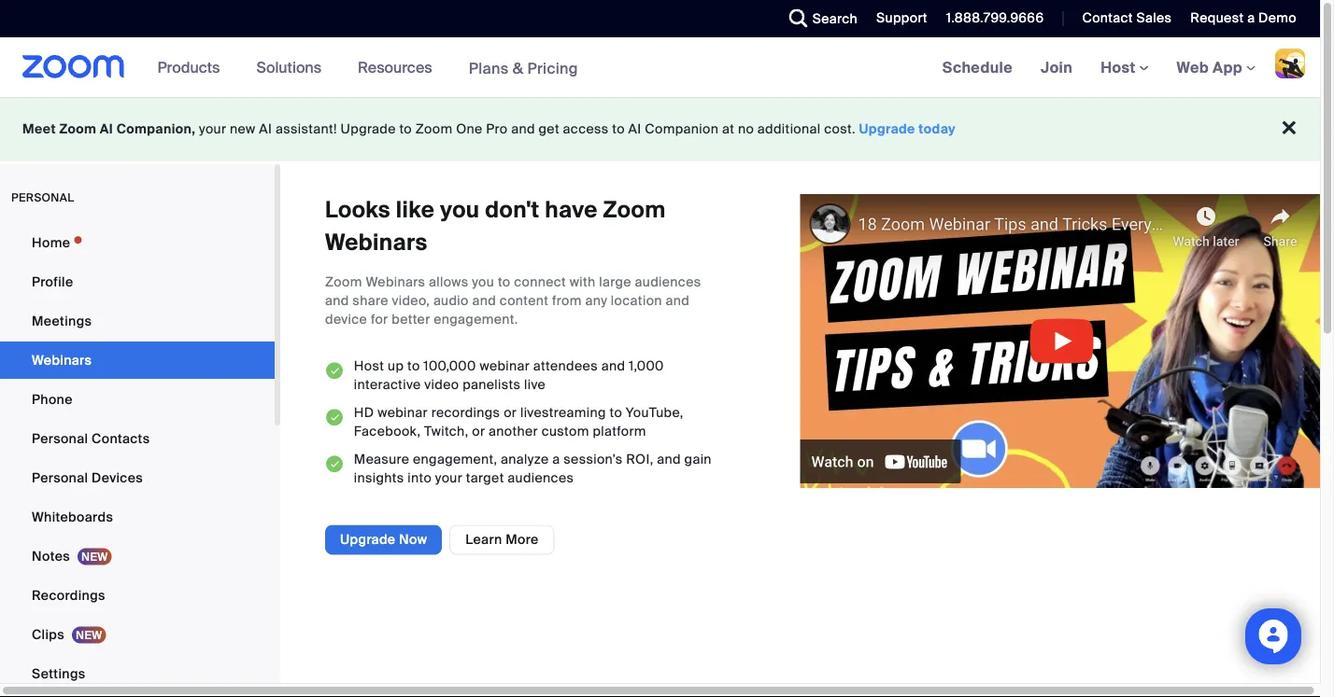Task type: vqa. For each thing, say whether or not it's contained in the screenshot.
menu bar
no



Task type: describe. For each thing, give the bounding box(es) containing it.
devices
[[92, 469, 143, 487]]

personal for personal contacts
[[32, 430, 88, 448]]

settings link
[[0, 656, 275, 693]]

audio
[[433, 292, 469, 310]]

1,000
[[629, 358, 664, 375]]

new
[[230, 121, 256, 138]]

web app
[[1177, 57, 1243, 77]]

video
[[424, 377, 459, 394]]

home link
[[0, 224, 275, 262]]

upgrade now button
[[325, 526, 442, 555]]

hd
[[354, 405, 374, 422]]

webinars inside zoom webinars allows you to connect with large audiences and share video, audio and content from any location and device for better engagement.
[[366, 274, 425, 291]]

device
[[325, 311, 367, 328]]

personal
[[11, 191, 74, 205]]

to inside "host up to 100,000 webinar attendees and 1,000 interactive video panelists live"
[[407, 358, 420, 375]]

contact sales
[[1082, 9, 1172, 27]]

search
[[813, 10, 858, 27]]

to down resources dropdown button
[[399, 121, 412, 138]]

meet
[[22, 121, 56, 138]]

no
[[738, 121, 754, 138]]

schedule link
[[928, 37, 1027, 97]]

to right access on the top of the page
[[612, 121, 625, 138]]

looks like you don't have zoom webinars
[[325, 196, 666, 257]]

connect
[[514, 274, 566, 291]]

access
[[563, 121, 609, 138]]

contacts
[[92, 430, 150, 448]]

products button
[[158, 37, 228, 97]]

facebook,
[[354, 423, 421, 441]]

engagement,
[[413, 451, 497, 469]]

get
[[539, 121, 560, 138]]

and up engagement.
[[472, 292, 496, 310]]

gain
[[684, 451, 712, 469]]

home
[[32, 234, 70, 251]]

upgrade today link
[[859, 121, 956, 138]]

profile picture image
[[1275, 49, 1305, 78]]

audiences inside zoom webinars allows you to connect with large audiences and share video, audio and content from any location and device for better engagement.
[[635, 274, 701, 291]]

to inside zoom webinars allows you to connect with large audiences and share video, audio and content from any location and device for better engagement.
[[498, 274, 511, 291]]

host up to 100,000 webinar attendees and 1,000 interactive video panelists live
[[354, 358, 664, 394]]

from
[[552, 292, 582, 310]]

clips
[[32, 626, 64, 644]]

schedule
[[942, 57, 1013, 77]]

profile
[[32, 273, 73, 291]]

live
[[524, 377, 546, 394]]

resources
[[358, 57, 432, 77]]

attendees
[[533, 358, 598, 375]]

webinars link
[[0, 342, 275, 379]]

and inside meet zoom ai companion, footer
[[511, 121, 535, 138]]

one
[[456, 121, 483, 138]]

interactive
[[354, 377, 421, 394]]

1.888.799.9666 button up schedule link
[[946, 9, 1044, 27]]

zoom inside "looks like you don't have zoom webinars"
[[603, 196, 666, 225]]

meetings
[[32, 313, 92, 330]]

search button
[[775, 0, 862, 37]]

0 vertical spatial a
[[1247, 9, 1255, 27]]

roi,
[[626, 451, 654, 469]]

sales
[[1137, 9, 1172, 27]]

and up device
[[325, 292, 349, 310]]

upgrade right cost.
[[859, 121, 915, 138]]

engagement.
[[434, 311, 518, 328]]

zoom inside zoom webinars allows you to connect with large audiences and share video, audio and content from any location and device for better engagement.
[[325, 274, 362, 291]]

companion,
[[116, 121, 196, 138]]

meet zoom ai companion, your new ai assistant! upgrade to zoom one pro and get access to ai companion at no additional cost. upgrade today
[[22, 121, 956, 138]]

100,000
[[424, 358, 476, 375]]

whiteboards
[[32, 509, 113, 526]]

host for host up to 100,000 webinar attendees and 1,000 interactive video panelists live
[[354, 358, 384, 375]]

with
[[570, 274, 596, 291]]

youtube,
[[626, 405, 684, 422]]

app
[[1213, 57, 1243, 77]]

1 ai from the left
[[100, 121, 113, 138]]

personal for personal devices
[[32, 469, 88, 487]]

location
[[611, 292, 662, 310]]

session's
[[564, 451, 623, 469]]

banner containing products
[[0, 37, 1320, 99]]

webinars inside webinars link
[[32, 352, 92, 369]]

clips link
[[0, 617, 275, 654]]

up
[[388, 358, 404, 375]]

support
[[876, 9, 928, 27]]

host button
[[1101, 57, 1149, 77]]

and inside "host up to 100,000 webinar attendees and 1,000 interactive video panelists live"
[[601, 358, 625, 375]]

today
[[919, 121, 956, 138]]

recordings
[[431, 405, 500, 422]]

you inside zoom webinars allows you to connect with large audiences and share video, audio and content from any location and device for better engagement.
[[472, 274, 494, 291]]

2 ai from the left
[[259, 121, 272, 138]]

don't
[[485, 196, 539, 225]]

meetings link
[[0, 303, 275, 340]]

webinar inside the hd webinar recordings or livestreaming to youtube, facebook, twitch, or another custom platform
[[378, 405, 428, 422]]

recordings link
[[0, 577, 275, 615]]

whiteboards link
[[0, 499, 275, 536]]

analyze
[[501, 451, 549, 469]]



Task type: locate. For each thing, give the bounding box(es) containing it.
1 vertical spatial host
[[354, 358, 384, 375]]

now
[[399, 532, 427, 549]]

meetings navigation
[[928, 37, 1320, 99]]

and right location
[[666, 292, 690, 310]]

0 horizontal spatial ai
[[100, 121, 113, 138]]

webinars
[[325, 228, 427, 257], [366, 274, 425, 291], [32, 352, 92, 369]]

0 vertical spatial you
[[440, 196, 480, 225]]

webinars down 'meetings'
[[32, 352, 92, 369]]

large
[[599, 274, 631, 291]]

personal inside 'link'
[[32, 430, 88, 448]]

content
[[500, 292, 549, 310]]

1 horizontal spatial host
[[1101, 57, 1139, 77]]

webinars down looks
[[325, 228, 427, 257]]

0 vertical spatial personal
[[32, 430, 88, 448]]

profile link
[[0, 263, 275, 301]]

or up another
[[504, 405, 517, 422]]

2 vertical spatial webinars
[[32, 352, 92, 369]]

upgrade left now
[[340, 532, 396, 549]]

more
[[506, 532, 539, 549]]

zoom right meet on the left of page
[[59, 121, 96, 138]]

banner
[[0, 37, 1320, 99]]

1 horizontal spatial your
[[435, 470, 463, 487]]

your inside meet zoom ai companion, footer
[[199, 121, 226, 138]]

webinar up panelists
[[480, 358, 530, 375]]

custom
[[542, 423, 589, 441]]

twitch,
[[424, 423, 469, 441]]

webinars inside "looks like you don't have zoom webinars"
[[325, 228, 427, 257]]

a inside measure engagement, analyze a session's roi, and gain insights into your target audiences
[[552, 451, 560, 469]]

request a demo
[[1191, 9, 1297, 27]]

target
[[466, 470, 504, 487]]

zoom up share
[[325, 274, 362, 291]]

0 vertical spatial host
[[1101, 57, 1139, 77]]

web
[[1177, 57, 1209, 77]]

ai left companion
[[628, 121, 641, 138]]

and inside measure engagement, analyze a session's roi, and gain insights into your target audiences
[[657, 451, 681, 469]]

1.888.799.9666 button up the schedule
[[932, 0, 1049, 37]]

you right like
[[440, 196, 480, 225]]

share
[[353, 292, 388, 310]]

to up platform
[[610, 405, 622, 422]]

zoom left one
[[416, 121, 453, 138]]

1 horizontal spatial audiences
[[635, 274, 701, 291]]

audiences inside measure engagement, analyze a session's roi, and gain insights into your target audiences
[[508, 470, 574, 487]]

join link
[[1027, 37, 1087, 97]]

a down custom
[[552, 451, 560, 469]]

upgrade now
[[340, 532, 427, 549]]

0 vertical spatial webinars
[[325, 228, 427, 257]]

1 vertical spatial webinar
[[378, 405, 428, 422]]

upgrade inside button
[[340, 532, 396, 549]]

0 vertical spatial or
[[504, 405, 517, 422]]

to inside the hd webinar recordings or livestreaming to youtube, facebook, twitch, or another custom platform
[[610, 405, 622, 422]]

1 vertical spatial or
[[472, 423, 485, 441]]

1 vertical spatial webinars
[[366, 274, 425, 291]]

host inside "meetings" navigation
[[1101, 57, 1139, 77]]

insights
[[354, 470, 404, 487]]

zoom logo image
[[22, 55, 125, 78]]

1 horizontal spatial ai
[[259, 121, 272, 138]]

1 horizontal spatial webinar
[[480, 358, 530, 375]]

personal down phone
[[32, 430, 88, 448]]

personal
[[32, 430, 88, 448], [32, 469, 88, 487]]

cost.
[[824, 121, 856, 138]]

hd webinar recordings or livestreaming to youtube, facebook, twitch, or another custom platform
[[354, 405, 684, 441]]

pricing
[[527, 58, 578, 78]]

learn
[[465, 532, 502, 549]]

audiences
[[635, 274, 701, 291], [508, 470, 574, 487]]

demo
[[1259, 9, 1297, 27]]

plans
[[469, 58, 509, 78]]

contact
[[1082, 9, 1133, 27]]

personal devices link
[[0, 460, 275, 497]]

and left 1,000
[[601, 358, 625, 375]]

any
[[585, 292, 607, 310]]

audiences down the analyze
[[508, 470, 574, 487]]

product information navigation
[[144, 37, 592, 99]]

0 vertical spatial audiences
[[635, 274, 701, 291]]

allows
[[429, 274, 469, 291]]

join
[[1041, 57, 1073, 77]]

1.888.799.9666 button
[[932, 0, 1049, 37], [946, 9, 1044, 27]]

plans & pricing
[[469, 58, 578, 78]]

0 horizontal spatial webinar
[[378, 405, 428, 422]]

video,
[[392, 292, 430, 310]]

host up interactive
[[354, 358, 384, 375]]

assistant!
[[276, 121, 337, 138]]

1 vertical spatial personal
[[32, 469, 88, 487]]

1 vertical spatial a
[[552, 451, 560, 469]]

measure engagement, analyze a session's roi, and gain insights into your target audiences
[[354, 451, 712, 487]]

and left gain
[[657, 451, 681, 469]]

zoom webinars allows you to connect with large audiences and share video, audio and content from any location and device for better engagement.
[[325, 274, 701, 328]]

you inside "looks like you don't have zoom webinars"
[[440, 196, 480, 225]]

to up content at the left of page
[[498, 274, 511, 291]]

1 horizontal spatial a
[[1247, 9, 1255, 27]]

1 vertical spatial your
[[435, 470, 463, 487]]

zoom right have
[[603, 196, 666, 225]]

0 horizontal spatial or
[[472, 423, 485, 441]]

learn more button
[[450, 526, 555, 555]]

personal menu menu
[[0, 224, 275, 698]]

better
[[392, 311, 430, 328]]

notes link
[[0, 538, 275, 576]]

1 personal from the top
[[32, 430, 88, 448]]

for
[[371, 311, 388, 328]]

panelists
[[463, 377, 521, 394]]

host down contact sales
[[1101, 57, 1139, 77]]

audiences up location
[[635, 274, 701, 291]]

webinar inside "host up to 100,000 webinar attendees and 1,000 interactive video panelists live"
[[480, 358, 530, 375]]

to right up
[[407, 358, 420, 375]]

or down recordings
[[472, 423, 485, 441]]

webinars up video,
[[366, 274, 425, 291]]

0 horizontal spatial your
[[199, 121, 226, 138]]

ai right 'new'
[[259, 121, 272, 138]]

and
[[511, 121, 535, 138], [325, 292, 349, 310], [472, 292, 496, 310], [666, 292, 690, 310], [601, 358, 625, 375], [657, 451, 681, 469]]

personal devices
[[32, 469, 143, 487]]

companion
[[645, 121, 719, 138]]

livestreaming
[[520, 405, 606, 422]]

your inside measure engagement, analyze a session's roi, and gain insights into your target audiences
[[435, 470, 463, 487]]

ai left companion,
[[100, 121, 113, 138]]

phone
[[32, 391, 73, 408]]

2 horizontal spatial ai
[[628, 121, 641, 138]]

additional
[[758, 121, 821, 138]]

at
[[722, 121, 734, 138]]

another
[[489, 423, 538, 441]]

plans & pricing link
[[469, 58, 578, 78], [469, 58, 578, 78]]

host
[[1101, 57, 1139, 77], [354, 358, 384, 375]]

meet zoom ai companion, footer
[[0, 97, 1320, 162]]

host for host
[[1101, 57, 1139, 77]]

products
[[158, 57, 220, 77]]

webinar up facebook,
[[378, 405, 428, 422]]

0 vertical spatial your
[[199, 121, 226, 138]]

0 horizontal spatial a
[[552, 451, 560, 469]]

phone link
[[0, 381, 275, 419]]

your down engagement,
[[435, 470, 463, 487]]

1 vertical spatial audiences
[[508, 470, 574, 487]]

2 personal from the top
[[32, 469, 88, 487]]

solutions
[[256, 57, 321, 77]]

your left 'new'
[[199, 121, 226, 138]]

notes
[[32, 548, 70, 565]]

webinar
[[480, 358, 530, 375], [378, 405, 428, 422]]

0 horizontal spatial audiences
[[508, 470, 574, 487]]

looks
[[325, 196, 390, 225]]

upgrade down product information navigation
[[341, 121, 396, 138]]

like
[[396, 196, 435, 225]]

personal contacts
[[32, 430, 150, 448]]

learn more
[[465, 532, 539, 549]]

0 horizontal spatial host
[[354, 358, 384, 375]]

pro
[[486, 121, 508, 138]]

a left the demo
[[1247, 9, 1255, 27]]

you right allows on the top of page
[[472, 274, 494, 291]]

measure
[[354, 451, 410, 469]]

1 vertical spatial you
[[472, 274, 494, 291]]

support link
[[862, 0, 932, 37], [876, 9, 928, 27]]

1 horizontal spatial or
[[504, 405, 517, 422]]

solutions button
[[256, 37, 330, 97]]

3 ai from the left
[[628, 121, 641, 138]]

your
[[199, 121, 226, 138], [435, 470, 463, 487]]

ai
[[100, 121, 113, 138], [259, 121, 272, 138], [628, 121, 641, 138]]

personal up whiteboards
[[32, 469, 88, 487]]

personal contacts link
[[0, 420, 275, 458]]

host inside "host up to 100,000 webinar attendees and 1,000 interactive video panelists live"
[[354, 358, 384, 375]]

0 vertical spatial webinar
[[480, 358, 530, 375]]

and left get at the top
[[511, 121, 535, 138]]

to
[[399, 121, 412, 138], [612, 121, 625, 138], [498, 274, 511, 291], [407, 358, 420, 375], [610, 405, 622, 422]]



